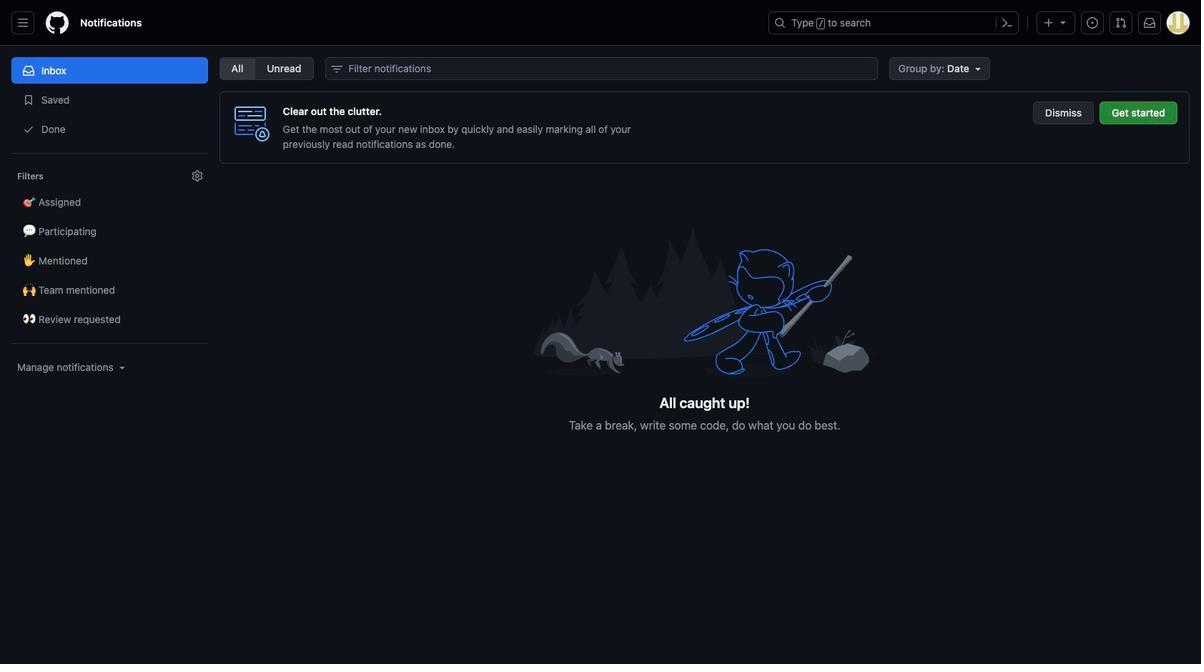 Task type: describe. For each thing, give the bounding box(es) containing it.
bookmark image
[[23, 94, 34, 106]]

0 horizontal spatial triangle down image
[[116, 362, 128, 373]]

filter image
[[331, 64, 342, 75]]

1 horizontal spatial triangle down image
[[1058, 16, 1069, 28]]

triangle down image
[[973, 63, 984, 74]]

Filter notifications text field
[[325, 57, 878, 80]]

inbox image
[[23, 65, 34, 77]]

check image
[[23, 124, 34, 135]]

customize filters image
[[191, 170, 203, 182]]

notifications element
[[11, 46, 208, 493]]

notifications image
[[1144, 17, 1156, 29]]

homepage image
[[46, 11, 69, 34]]



Task type: locate. For each thing, give the bounding box(es) containing it.
0 vertical spatial triangle down image
[[1058, 16, 1069, 28]]

issue opened image
[[1087, 17, 1099, 29]]

None search field
[[325, 57, 878, 80]]

command palette image
[[1002, 17, 1013, 29]]

triangle down image
[[1058, 16, 1069, 28], [116, 362, 128, 373]]

plus image
[[1043, 17, 1055, 29]]

git pull request image
[[1116, 17, 1127, 29]]

1 vertical spatial triangle down image
[[116, 362, 128, 373]]

inbox zero image
[[533, 221, 876, 383]]



Task type: vqa. For each thing, say whether or not it's contained in the screenshot.
Inbox zero image
yes



